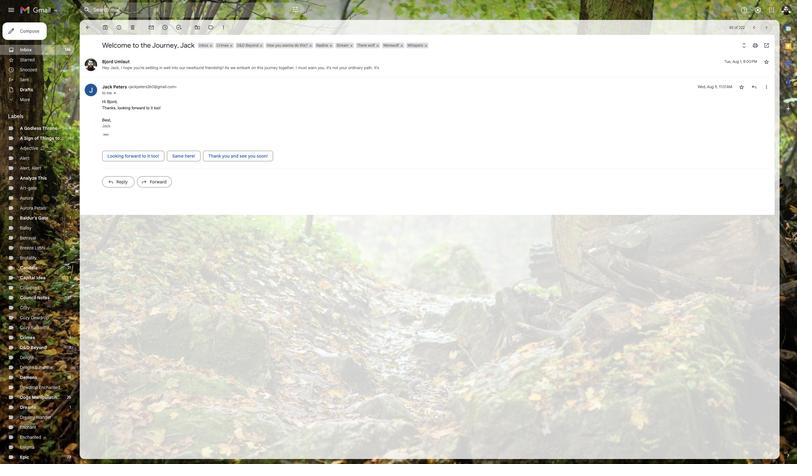 Task type: vqa. For each thing, say whether or not it's contained in the screenshot.
eighth row from the top
no



Task type: locate. For each thing, give the bounding box(es) containing it.
wanna
[[282, 43, 294, 48]]

jack up to me
[[102, 84, 112, 90]]

this?
[[300, 43, 308, 48]]

wander
[[36, 415, 51, 420]]

tue,
[[725, 59, 732, 64]]

i left must
[[296, 65, 297, 70]]

a left godless
[[20, 126, 23, 131]]

2 vertical spatial jack
[[102, 124, 110, 128]]

2 horizontal spatial you
[[275, 43, 282, 48]]

to down jackpeters260@gmail.com at the top
[[146, 105, 150, 110]]

this
[[38, 175, 47, 181]]

friendship!
[[205, 65, 224, 70]]

of inside labels navigation
[[34, 135, 39, 141]]

0 horizontal spatial it
[[147, 153, 150, 159]]

0 vertical spatial forward
[[132, 105, 145, 110]]

1 vertical spatial too!
[[151, 153, 159, 159]]

not starred image right 8:00 pm
[[764, 59, 770, 65]]

dreamy wander link
[[20, 415, 51, 420]]

alert up analyze this
[[32, 165, 41, 171]]

delight sunshine link
[[20, 365, 53, 370]]

crimes for crimes button
[[217, 43, 229, 48]]

aurora down the art-gate
[[20, 195, 33, 201]]

1 horizontal spatial d&d
[[237, 43, 245, 48]]

1 vertical spatial aug
[[707, 84, 714, 89]]

beyond for d&d beyond link
[[31, 345, 47, 350]]

d&d for d&d beyond link
[[20, 345, 30, 350]]

25
[[67, 395, 71, 400]]

brutality
[[20, 255, 37, 261]]

aurora for aurora link
[[20, 195, 33, 201]]

1 vertical spatial dewdrop
[[20, 385, 38, 390]]

d&d for d&d beyond button
[[237, 43, 245, 48]]

tue, aug 1, 8:00 pm cell
[[725, 59, 758, 65]]

d&d beyond inside button
[[237, 43, 259, 48]]

<
[[128, 84, 130, 89]]

wed, aug 9, 11:01 am cell
[[698, 84, 733, 90]]

there wolf button
[[356, 43, 376, 48]]

cozy up crimes link
[[20, 325, 30, 330]]

of right "45"
[[735, 25, 738, 30]]

a
[[20, 126, 23, 131], [20, 135, 23, 141]]

1 vertical spatial aurora
[[20, 205, 33, 211]]

1 down 4 at the left of page
[[70, 136, 71, 140]]

1 horizontal spatial alert
[[32, 165, 41, 171]]

you for thank
[[222, 153, 230, 159]]

0 horizontal spatial inbox
[[20, 47, 32, 53]]

0 vertical spatial dewdrop
[[31, 315, 49, 321]]

in
[[159, 65, 163, 70]]

1 vertical spatial of
[[34, 135, 39, 141]]

1 vertical spatial delight
[[20, 365, 34, 370]]

beyond down crimes link
[[31, 345, 47, 350]]

delight down d&d beyond link
[[20, 355, 34, 360]]

of right sign
[[34, 135, 39, 141]]

nadine button
[[315, 43, 329, 48]]

0 vertical spatial 21
[[68, 265, 71, 270]]

too! left same
[[151, 153, 159, 159]]

d&d beyond down crimes link
[[20, 345, 47, 350]]

settings image
[[754, 6, 762, 14]]

1 down the 25
[[70, 405, 71, 410]]

art-gate
[[20, 185, 37, 191]]

looking forward to it too!
[[107, 153, 159, 159]]

crimes inside button
[[217, 43, 229, 48]]

to up forward link
[[142, 153, 146, 159]]

bjord,
[[107, 99, 118, 104]]

council notes
[[20, 295, 50, 301]]

1 cozy from the top
[[20, 305, 30, 311]]

you right see
[[248, 153, 256, 159]]

1 horizontal spatial i
[[296, 65, 297, 70]]

0 horizontal spatial you
[[222, 153, 230, 159]]

0 horizontal spatial not starred image
[[739, 84, 745, 90]]

3 cozy from the top
[[20, 325, 30, 330]]

embark
[[237, 65, 250, 70]]

0 horizontal spatial d&d beyond
[[20, 345, 47, 350]]

1 vertical spatial beyond
[[31, 345, 47, 350]]

crimes up d&d beyond link
[[20, 335, 35, 340]]

1 vertical spatial not starred image
[[739, 84, 745, 90]]

0 vertical spatial beyond
[[246, 43, 259, 48]]

1 right idea
[[70, 275, 71, 280]]

labels
[[8, 113, 24, 120]]

dewdrop down demons
[[20, 385, 38, 390]]

1 vertical spatial d&d
[[20, 345, 30, 350]]

labels navigation
[[0, 20, 80, 464]]

werewolf
[[383, 43, 399, 48]]

2 1 from the top
[[70, 176, 71, 180]]

inbox inside labels navigation
[[20, 47, 32, 53]]

d&d inside button
[[237, 43, 245, 48]]

art-
[[20, 185, 28, 191]]

must
[[298, 65, 307, 70]]

to left the come
[[55, 135, 60, 141]]

1 right 'gate'
[[70, 216, 71, 220]]

3 1 from the top
[[70, 216, 71, 220]]

cozy down cozy link
[[20, 315, 30, 321]]

1 vertical spatial alert
[[32, 165, 41, 171]]

advanced search options image
[[289, 3, 302, 16]]

0 horizontal spatial crimes
[[20, 335, 35, 340]]

delight for delight sunshine
[[20, 365, 34, 370]]

0 horizontal spatial of
[[34, 135, 39, 141]]

crimes for crimes link
[[20, 335, 35, 340]]

4 1 from the top
[[70, 275, 71, 280]]

0 vertical spatial of
[[735, 25, 738, 30]]

2 21 from the top
[[68, 295, 71, 300]]

crimes button
[[215, 43, 229, 48]]

crimes inside labels navigation
[[20, 335, 35, 340]]

cozy for cozy radiance
[[20, 325, 30, 330]]

21 for candela
[[68, 265, 71, 270]]

baldur's
[[20, 215, 37, 221]]

0 vertical spatial cozy
[[20, 305, 30, 311]]

dogs manipulating time
[[20, 395, 71, 400]]

tab list
[[780, 20, 797, 442]]

add to tasks image
[[176, 24, 182, 31]]

a for a godless throne
[[20, 126, 23, 131]]

council notes link
[[20, 295, 50, 301]]

1 horizontal spatial inbox
[[199, 43, 208, 48]]

0 vertical spatial it
[[151, 105, 153, 110]]

1 horizontal spatial crimes
[[217, 43, 229, 48]]

throne
[[42, 126, 57, 131]]

d&d beyond up embark in the left top of the page
[[237, 43, 259, 48]]

forward inside hi bjord, thanks, looking forward to it too!
[[132, 105, 145, 110]]

a godless throne
[[20, 126, 57, 131]]

1
[[70, 136, 71, 140], [70, 176, 71, 180], [70, 216, 71, 220], [70, 275, 71, 280], [70, 405, 71, 410]]

gate
[[38, 215, 48, 221]]

0 horizontal spatial d&d
[[20, 345, 30, 350]]

aug for tue,
[[733, 59, 739, 64]]

1 for a sign of things to come
[[70, 136, 71, 140]]

it down jackpeters260@gmail.com at the top
[[151, 105, 153, 110]]

a sign of things to come link
[[20, 135, 73, 141]]

how
[[267, 43, 274, 48]]

how you wanna do this? button
[[266, 43, 309, 48]]

2 i from the left
[[296, 65, 297, 70]]

settling
[[145, 65, 158, 70]]

1 vertical spatial a
[[20, 135, 23, 141]]

welcome to the journey, jack
[[102, 41, 195, 50]]

0 vertical spatial not starred image
[[764, 59, 770, 65]]

2 delight from the top
[[20, 365, 34, 370]]

not starred image
[[764, 59, 770, 65], [739, 84, 745, 90]]

it's
[[327, 65, 331, 70]]

d&d beyond inside labels navigation
[[20, 345, 47, 350]]

1 horizontal spatial beyond
[[246, 43, 259, 48]]

inbox up starred link
[[20, 47, 32, 53]]

1 horizontal spatial it
[[151, 105, 153, 110]]

aug left 9,
[[707, 84, 714, 89]]

you're
[[133, 65, 144, 70]]

beyond for d&d beyond button
[[246, 43, 259, 48]]

best,
[[102, 118, 111, 122]]

a sign of things to come
[[20, 135, 73, 141]]

too! down jackpeters260@gmail.com at the top
[[154, 105, 161, 110]]

2 a from the top
[[20, 135, 23, 141]]

0 vertical spatial aurora
[[20, 195, 33, 201]]

Search mail text field
[[93, 7, 274, 13]]

delete image
[[130, 24, 136, 31]]

we
[[231, 65, 236, 70]]

d&d up delight link
[[20, 345, 30, 350]]

aurora for aurora petals
[[20, 205, 33, 211]]

cozy down council
[[20, 305, 30, 311]]

1 vertical spatial d&d beyond
[[20, 345, 47, 350]]

hi bjord, thanks, looking forward to it too!
[[102, 99, 161, 110]]

there
[[357, 43, 367, 48]]

thanks,
[[102, 105, 117, 110]]

0 horizontal spatial beyond
[[31, 345, 47, 350]]

0 vertical spatial a
[[20, 126, 23, 131]]

d&d right crimes button
[[237, 43, 245, 48]]

0 vertical spatial aug
[[733, 59, 739, 64]]

1 for analyze this
[[70, 176, 71, 180]]

d&d beyond for d&d beyond link
[[20, 345, 47, 350]]

crimes down more icon in the left of the page
[[217, 43, 229, 48]]

1 21 from the top
[[68, 265, 71, 270]]

1 horizontal spatial d&d beyond
[[237, 43, 259, 48]]

enchanted down enchant link
[[20, 435, 41, 440]]

forward link
[[137, 176, 172, 187]]

None search field
[[80, 2, 304, 17]]

breeze lush link
[[20, 245, 44, 251]]

you inside how you wanna do this? button
[[275, 43, 282, 48]]

1 delight from the top
[[20, 355, 34, 360]]

hi
[[102, 99, 106, 104]]

bjord umlaut
[[102, 59, 130, 64]]

0 horizontal spatial aug
[[707, 84, 714, 89]]

dogs
[[20, 395, 31, 400]]

whispers button
[[406, 43, 424, 48]]

1 1 from the top
[[70, 136, 71, 140]]

betrayal link
[[20, 235, 36, 241]]

d&d inside labels navigation
[[20, 345, 30, 350]]

see
[[240, 153, 247, 159]]

0 horizontal spatial i
[[121, 65, 122, 70]]

0 vertical spatial d&d beyond
[[237, 43, 259, 48]]

1 vertical spatial forward
[[125, 153, 141, 159]]

a left sign
[[20, 135, 23, 141]]

alert, alert link
[[20, 165, 41, 171]]

1 vertical spatial it
[[147, 153, 150, 159]]

you for how
[[275, 43, 282, 48]]

to left me
[[102, 91, 106, 95]]

list
[[80, 52, 770, 192]]

inbox left crimes button
[[199, 43, 208, 48]]

0 vertical spatial delight
[[20, 355, 34, 360]]

1 a from the top
[[20, 126, 23, 131]]

beyond inside button
[[246, 43, 259, 48]]

gate
[[28, 185, 37, 191]]

Not starred checkbox
[[764, 59, 770, 65]]

jack inside best, jack
[[102, 124, 110, 128]]

not starred image right 11:01 am at right
[[739, 84, 745, 90]]

dewdrop up radiance
[[31, 315, 49, 321]]

inbox for inbox link
[[20, 47, 32, 53]]

ordinary
[[348, 65, 363, 70]]

1 horizontal spatial aug
[[733, 59, 739, 64]]

delight for delight link
[[20, 355, 34, 360]]

1 aurora from the top
[[20, 195, 33, 201]]

>
[[175, 84, 177, 89]]

1,
[[740, 59, 743, 64]]

1 vertical spatial crimes
[[20, 335, 35, 340]]

aug for wed,
[[707, 84, 714, 89]]

it up forward link
[[147, 153, 150, 159]]

dreams
[[20, 405, 36, 410]]

collapse link
[[20, 285, 37, 291]]

warn
[[308, 65, 317, 70]]

wolf
[[368, 43, 375, 48]]

inbox inside button
[[199, 43, 208, 48]]

you left the and
[[222, 153, 230, 159]]

1 horizontal spatial you
[[248, 153, 256, 159]]

0 vertical spatial jack
[[180, 41, 195, 50]]

2 aurora from the top
[[20, 205, 33, 211]]

to inside button
[[142, 153, 146, 159]]

delight
[[20, 355, 34, 360], [20, 365, 34, 370]]

aurora down aurora link
[[20, 205, 33, 211]]

2 vertical spatial cozy
[[20, 325, 30, 330]]

come
[[61, 135, 73, 141]]

222
[[739, 25, 745, 30]]

enchant
[[20, 425, 36, 430]]

labels image
[[208, 24, 214, 31]]

starred link
[[20, 57, 35, 63]]

beyond inside labels navigation
[[31, 345, 47, 350]]

aurora petals link
[[20, 205, 46, 211]]

me
[[107, 91, 112, 95]]

jack left inbox button
[[180, 41, 195, 50]]

forward
[[132, 105, 145, 110], [125, 153, 141, 159]]

i down umlaut
[[121, 65, 122, 70]]

2 cozy from the top
[[20, 315, 30, 321]]

0 vertical spatial crimes
[[217, 43, 229, 48]]

0 horizontal spatial alert
[[20, 155, 29, 161]]

epic link
[[20, 454, 29, 460]]

alert
[[20, 155, 29, 161], [32, 165, 41, 171]]

hope
[[123, 65, 132, 70]]

6
[[69, 87, 71, 92]]

1 horizontal spatial not starred image
[[764, 59, 770, 65]]

you right the how
[[275, 43, 282, 48]]

delight down delight link
[[20, 365, 34, 370]]

cozy
[[20, 305, 30, 311], [20, 315, 30, 321], [20, 325, 30, 330]]

0 vertical spatial d&d
[[237, 43, 245, 48]]

1 vertical spatial cozy
[[20, 315, 30, 321]]

jack
[[180, 41, 195, 50], [102, 84, 112, 90], [102, 124, 110, 128]]

journey,
[[152, 41, 179, 50]]

jack down best,
[[102, 124, 110, 128]]

lush
[[35, 245, 44, 251]]

23
[[67, 455, 71, 459]]

alert up the alert,
[[20, 155, 29, 161]]

it inside hi bjord, thanks, looking forward to it too!
[[151, 105, 153, 110]]

enchanted up manipulating
[[39, 385, 60, 390]]

1 vertical spatial 21
[[68, 295, 71, 300]]

1 right this
[[70, 176, 71, 180]]

aug left the 1, at right top
[[733, 59, 739, 64]]

0 vertical spatial too!
[[154, 105, 161, 110]]

5 1 from the top
[[70, 405, 71, 410]]

beyond left the how
[[246, 43, 259, 48]]



Task type: describe. For each thing, give the bounding box(es) containing it.
not starred image for tue, aug 1, 8:00 pm
[[764, 59, 770, 65]]

same here!
[[172, 153, 195, 159]]

show details image
[[113, 91, 117, 95]]

1 for baldur's gate
[[70, 216, 71, 220]]

our
[[179, 65, 185, 70]]

crimes link
[[20, 335, 35, 340]]

analyze this link
[[20, 175, 47, 181]]

not starred image for wed, aug 9, 11:01 am
[[739, 84, 745, 90]]

too! inside hi bjord, thanks, looking forward to it too!
[[154, 105, 161, 110]]

snoozed
[[20, 67, 37, 73]]

compose
[[20, 28, 39, 34]]

hey
[[102, 65, 109, 70]]

1 for capital idea
[[70, 275, 71, 280]]

well
[[164, 65, 171, 70]]

council
[[20, 295, 36, 301]]

jack,
[[110, 65, 120, 70]]

1 horizontal spatial of
[[735, 25, 738, 30]]

cozy for cozy dewdrop
[[20, 315, 30, 321]]

more button
[[0, 95, 75, 105]]

d&d beyond for d&d beyond button
[[237, 43, 259, 48]]

manipulating
[[32, 395, 60, 400]]

enigma
[[20, 444, 35, 450]]

stream button
[[335, 43, 349, 48]]

demons link
[[20, 375, 37, 380]]

Not starred checkbox
[[739, 84, 745, 90]]

cozy dewdrop link
[[20, 315, 49, 321]]

forward inside looking forward to it too! button
[[125, 153, 141, 159]]

notes
[[37, 295, 50, 301]]

it's
[[374, 65, 379, 70]]

ballsy link
[[20, 225, 31, 231]]

there wolf
[[357, 43, 375, 48]]

on
[[251, 65, 256, 70]]

reply link
[[102, 176, 135, 187]]

you,
[[318, 65, 326, 70]]

main menu image
[[7, 6, 15, 14]]

nadine
[[316, 43, 328, 48]]

epic
[[20, 454, 29, 460]]

inbox for inbox button
[[199, 43, 208, 48]]

and
[[231, 153, 239, 159]]

8:00 pm
[[744, 59, 758, 64]]

enchant link
[[20, 425, 36, 430]]

dewdrop enchanted link
[[20, 385, 60, 390]]

list containing bjord umlaut
[[80, 52, 770, 192]]

thank
[[208, 153, 221, 159]]

mark as unread image
[[148, 24, 154, 31]]

best, jack
[[102, 118, 113, 128]]

not
[[333, 65, 338, 70]]

radiance
[[31, 325, 49, 330]]

labels heading
[[8, 113, 66, 120]]

collapse
[[20, 285, 37, 291]]

14
[[67, 335, 71, 340]]

gmail image
[[20, 4, 54, 16]]

as
[[225, 65, 229, 70]]

candela link
[[20, 265, 37, 271]]

together,
[[279, 65, 295, 70]]

archive image
[[102, 24, 108, 31]]

report spam image
[[116, 24, 122, 31]]

bjord
[[102, 59, 113, 64]]

dreams link
[[20, 405, 36, 410]]

sent
[[20, 77, 29, 83]]

to left the
[[133, 41, 139, 50]]

newer image
[[751, 24, 758, 31]]

a for a sign of things to come
[[20, 135, 23, 141]]

analyze this
[[20, 175, 47, 181]]

show trimmed content image
[[102, 133, 110, 136]]

to me
[[102, 91, 112, 95]]

snooze image
[[162, 24, 168, 31]]

support image
[[741, 6, 748, 14]]

21 for council notes
[[68, 295, 71, 300]]

drafts
[[20, 87, 33, 93]]

45
[[729, 25, 734, 30]]

delight sunshine
[[20, 365, 53, 370]]

godless
[[24, 126, 41, 131]]

looking
[[118, 105, 131, 110]]

too! inside button
[[151, 153, 159, 159]]

0 vertical spatial alert
[[20, 155, 29, 161]]

things
[[40, 135, 54, 141]]

reply
[[116, 179, 128, 185]]

sent link
[[20, 77, 29, 83]]

petals
[[34, 205, 46, 211]]

starred
[[20, 57, 35, 63]]

journey
[[265, 65, 278, 70]]

move to image
[[194, 24, 201, 31]]

search mail image
[[82, 4, 93, 16]]

to inside labels navigation
[[55, 135, 60, 141]]

how you wanna do this?
[[267, 43, 308, 48]]

1 vertical spatial enchanted
[[20, 435, 41, 440]]

breeze lush
[[20, 245, 44, 251]]

dreamy wander
[[20, 415, 51, 420]]

stream
[[337, 43, 349, 48]]

your
[[339, 65, 347, 70]]

1 for dreams
[[70, 405, 71, 410]]

1 i from the left
[[121, 65, 122, 70]]

idea
[[36, 275, 46, 281]]

1 vertical spatial jack
[[102, 84, 112, 90]]

jack peters cell
[[102, 84, 177, 90]]

sign
[[24, 135, 33, 141]]

werewolf button
[[382, 43, 400, 48]]

demons
[[20, 375, 37, 380]]

back to inbox image
[[85, 24, 91, 31]]

adjective link
[[20, 145, 38, 151]]

cozy for cozy link
[[20, 305, 30, 311]]

wed,
[[698, 84, 707, 89]]

3
[[69, 345, 71, 350]]

tue, aug 1, 8:00 pm
[[725, 59, 758, 64]]

ballsy
[[20, 225, 31, 231]]

more image
[[221, 24, 227, 31]]

time
[[61, 395, 71, 400]]

to inside hi bjord, thanks, looking forward to it too!
[[146, 105, 150, 110]]

same
[[172, 153, 184, 159]]

4
[[69, 126, 71, 131]]

d&d beyond link
[[20, 345, 47, 350]]

same here! button
[[167, 151, 201, 161]]

a godless throne link
[[20, 126, 57, 131]]

it inside button
[[147, 153, 150, 159]]

more
[[20, 97, 30, 102]]

hey jack, i hope you're settling in well into our newfound friendship! as we embark on this journey together, i must warn you, it's not your ordinary path. it's
[[102, 65, 379, 70]]

compose button
[[2, 22, 47, 40]]

jackpeters260@gmail.com
[[130, 84, 175, 89]]

aurora link
[[20, 195, 33, 201]]

0 vertical spatial enchanted
[[39, 385, 60, 390]]

adjective
[[20, 145, 38, 151]]



